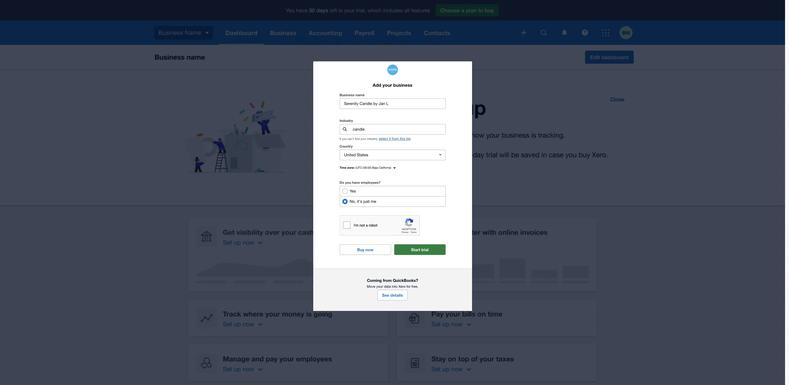 Task type: describe. For each thing, give the bounding box(es) containing it.
if
[[340, 137, 341, 141]]

start trial button
[[394, 245, 446, 255]]

it's
[[357, 199, 362, 204]]

see
[[382, 293, 389, 298]]

see details
[[382, 293, 403, 298]]

buy
[[357, 248, 364, 252]]

Country field
[[340, 150, 433, 160]]

see details button
[[378, 290, 408, 301]]

(utc-
[[356, 166, 363, 170]]

this
[[400, 137, 405, 141]]

yes
[[350, 189, 356, 194]]

me
[[371, 199, 376, 204]]

coming
[[367, 278, 382, 283]]

industry,
[[367, 137, 378, 141]]

free.
[[412, 285, 418, 289]]

industry
[[340, 119, 353, 123]]

list
[[406, 137, 411, 141]]

have
[[352, 181, 360, 185]]

start trial
[[411, 248, 429, 252]]

into
[[392, 285, 398, 289]]

now
[[366, 248, 374, 252]]

baja
[[372, 166, 378, 170]]

business
[[393, 82, 413, 88]]

do you have employees?
[[340, 181, 381, 185]]

no,
[[350, 199, 356, 204]]

zone:
[[347, 166, 355, 170]]

it
[[389, 137, 391, 141]]

business
[[340, 93, 355, 97]]

do you have employees? group
[[340, 186, 446, 207]]

buy now button
[[340, 245, 391, 255]]

buy now
[[357, 248, 374, 252]]

you for can't
[[342, 137, 347, 141]]

california
[[379, 166, 391, 170]]

xero image
[[387, 65, 398, 75]]

find
[[355, 137, 360, 141]]

trial
[[422, 248, 429, 252]]

add your business
[[373, 82, 413, 88]]



Task type: locate. For each thing, give the bounding box(es) containing it.
0 vertical spatial you
[[342, 137, 347, 141]]

move
[[367, 285, 376, 289]]

from up data
[[383, 278, 392, 283]]

coming from quickbooks? move your data into xero for free.
[[367, 278, 418, 289]]

Industry field
[[352, 124, 445, 135]]

your inside the if you can't find your industry, select it from this list
[[361, 137, 366, 141]]

do
[[340, 181, 344, 185]]

1 vertical spatial your
[[361, 137, 366, 141]]

name
[[356, 93, 365, 97]]

country
[[340, 144, 353, 149]]

add
[[373, 82, 381, 88]]

your for can't
[[361, 137, 366, 141]]

your right find
[[361, 137, 366, 141]]

from right it
[[392, 137, 399, 141]]

08:00)
[[363, 166, 372, 170]]

quickbooks?
[[393, 278, 418, 283]]

you right if
[[342, 137, 347, 141]]

0 vertical spatial your
[[383, 82, 392, 88]]

from
[[392, 137, 399, 141], [383, 278, 392, 283]]

data
[[384, 285, 391, 289]]

time zone: (utc-08:00) baja california
[[340, 166, 391, 170]]

select it from this list button
[[379, 137, 411, 141]]

2 vertical spatial your
[[376, 285, 383, 289]]

your
[[383, 82, 392, 88], [361, 137, 366, 141], [376, 285, 383, 289]]

start
[[411, 248, 420, 252]]

you inside the if you can't find your industry, select it from this list
[[342, 137, 347, 141]]

business name
[[340, 93, 365, 97]]

0 vertical spatial from
[[392, 137, 399, 141]]

select
[[379, 137, 388, 141]]

for
[[407, 285, 411, 289]]

xero
[[399, 285, 406, 289]]

from inside coming from quickbooks? move your data into xero for free.
[[383, 278, 392, 283]]

1 vertical spatial from
[[383, 278, 392, 283]]

if you can't find your industry, select it from this list
[[340, 137, 411, 141]]

no, it's just me
[[350, 199, 376, 204]]

just
[[364, 199, 370, 204]]

can't
[[348, 137, 354, 141]]

your left data
[[376, 285, 383, 289]]

search icon image
[[343, 128, 347, 131]]

details
[[391, 293, 403, 298]]

you
[[342, 137, 347, 141], [345, 181, 351, 185]]

1 vertical spatial you
[[345, 181, 351, 185]]

your right add
[[383, 82, 392, 88]]

Business name field
[[340, 99, 445, 109]]

your inside coming from quickbooks? move your data into xero for free.
[[376, 285, 383, 289]]

clear image
[[435, 150, 446, 161]]

you right do
[[345, 181, 351, 185]]

time
[[340, 166, 347, 170]]

you for have
[[345, 181, 351, 185]]

employees?
[[361, 181, 381, 185]]

your for quickbooks?
[[376, 285, 383, 289]]



Task type: vqa. For each thing, say whether or not it's contained in the screenshot.
middle Country popup button
no



